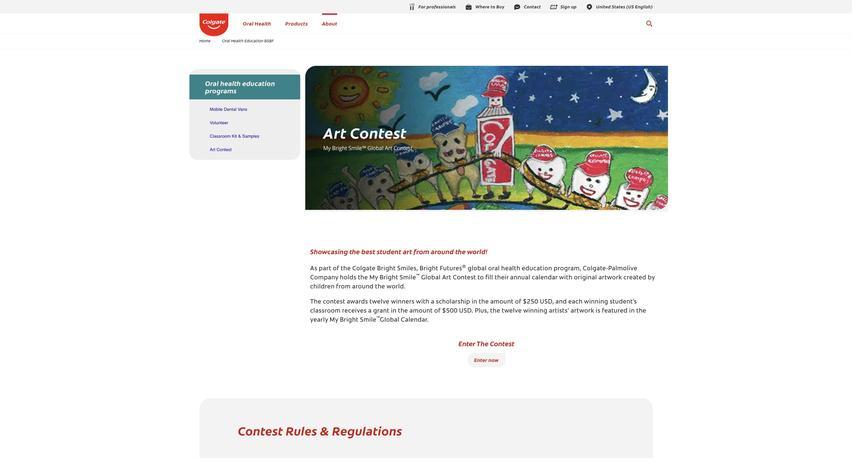 Task type: vqa. For each thing, say whether or not it's contained in the screenshot.
Global in the Art Contest My Bright Smile™ Global Art Contest
yes



Task type: locate. For each thing, give the bounding box(es) containing it.
education
[[242, 79, 275, 88], [522, 266, 553, 272]]

1 vertical spatial health
[[502, 266, 521, 272]]

education inside as part of the colgate bright smiles, bright futures ® global oral health education program, colgate-palmolive company holds the my bright smile
[[522, 266, 553, 272]]

my inside the contest awards twelve winners with a scholarship in the amount of $250 usd, and each winning student's classroom receives a grant in the amount of $500 usd. plus, the twelve winning artists' artwork is featured in the yearly my bright smile
[[330, 317, 339, 324]]

0 vertical spatial with
[[559, 275, 573, 281]]

smile inside as part of the colgate bright smiles, bright futures ® global oral health education program, colgate-palmolive company holds the my bright smile
[[400, 275, 416, 281]]

0 vertical spatial winning
[[584, 299, 609, 305]]

™ down grant
[[377, 316, 380, 321]]

1 horizontal spatial health
[[255, 20, 271, 27]]

& inside option
[[238, 134, 241, 139]]

oral
[[243, 20, 254, 27], [222, 38, 230, 43], [205, 79, 219, 88]]

1 vertical spatial oral
[[222, 38, 230, 43]]

regulations
[[332, 422, 403, 439]]

in up ™ global calendar.
[[391, 308, 397, 314]]

a
[[431, 299, 435, 305], [368, 308, 372, 314]]

dental
[[224, 107, 237, 112]]

artwork down the each
[[571, 308, 595, 314]]

1 vertical spatial a
[[368, 308, 372, 314]]

of left $500
[[434, 308, 441, 314]]

0 horizontal spatial oral
[[205, 79, 219, 88]]

0 vertical spatial from
[[414, 247, 430, 256]]

& for rules
[[320, 422, 329, 439]]

my down classroom
[[330, 317, 339, 324]]

smile
[[400, 275, 416, 281], [360, 317, 377, 324]]

winning up is
[[584, 299, 609, 305]]

with inside ™ global art contest to fill their annual calendar with original artwork created by children from around the world.
[[559, 275, 573, 281]]

0 vertical spatial oral
[[243, 20, 254, 27]]

1 vertical spatial twelve
[[502, 308, 522, 314]]

0 vertical spatial health
[[255, 20, 271, 27]]

0 horizontal spatial in
[[391, 308, 397, 314]]

global down grant
[[380, 317, 400, 324]]

2 horizontal spatial of
[[515, 299, 522, 305]]

™ inside ™ global art contest to fill their annual calendar with original artwork created by children from around the world.
[[416, 274, 420, 278]]

0 vertical spatial my
[[323, 145, 331, 152]]

with
[[559, 275, 573, 281], [416, 299, 430, 305]]

by
[[648, 275, 655, 281]]

awards
[[347, 299, 368, 305]]

0 horizontal spatial health
[[231, 38, 244, 43]]

and
[[556, 299, 567, 305]]

health up "their"
[[502, 266, 521, 272]]

0 horizontal spatial with
[[416, 299, 430, 305]]

global inside ™ global calendar.
[[380, 317, 400, 324]]

the
[[310, 299, 322, 305], [477, 339, 489, 348]]

the down colgate
[[358, 275, 368, 281]]

smile down smiles,
[[400, 275, 416, 281]]

in up plus, on the bottom right of the page
[[472, 299, 478, 305]]

smile inside the contest awards twelve winners with a scholarship in the amount of $250 usd, and each winning student's classroom receives a grant in the amount of $500 usd. plus, the twelve winning artists' artwork is featured in the yearly my bright smile
[[360, 317, 377, 324]]

oral up mobile
[[205, 79, 219, 88]]

twelve
[[370, 299, 390, 305], [502, 308, 522, 314]]

1 vertical spatial &
[[320, 422, 329, 439]]

health up the bsbf
[[255, 20, 271, 27]]

0 horizontal spatial of
[[333, 266, 339, 272]]

mobile dental vans
[[210, 107, 247, 112]]

a left the scholarship
[[431, 299, 435, 305]]

samples
[[242, 134, 259, 139]]

global
[[368, 145, 384, 152], [421, 275, 441, 281], [380, 317, 400, 324]]

the left world.
[[375, 284, 385, 290]]

oral down colgate® logo
[[222, 38, 230, 43]]

1 vertical spatial ™
[[377, 316, 380, 321]]

the right plus, on the bottom right of the page
[[491, 308, 501, 314]]

&
[[238, 134, 241, 139], [320, 422, 329, 439]]

™ global art contest to fill their annual calendar with original artwork created by children from around the world.
[[310, 274, 655, 290]]

colgate-
[[583, 266, 609, 272]]

original
[[574, 275, 597, 281]]

education inside the oral health education programs
[[242, 79, 275, 88]]

with up calendar.
[[416, 299, 430, 305]]

twelve right plus, on the bottom right of the page
[[502, 308, 522, 314]]

global inside the 'art contest my bright smile™ global art contest'
[[368, 145, 384, 152]]

0 horizontal spatial amount
[[410, 308, 433, 314]]

global
[[468, 266, 487, 272]]

smiles,
[[397, 266, 418, 272]]

from
[[414, 247, 430, 256], [336, 284, 351, 290]]

contact icon image
[[514, 3, 522, 11]]

my inside as part of the colgate bright smiles, bright futures ® global oral health education program, colgate-palmolive company holds the my bright smile
[[370, 275, 378, 281]]

artists'
[[549, 308, 570, 314]]

a left grant
[[368, 308, 372, 314]]

bright inside the contest awards twelve winners with a scholarship in the amount of $250 usd, and each winning student's classroom receives a grant in the amount of $500 usd. plus, the twelve winning artists' artwork is featured in the yearly my bright smile
[[340, 317, 359, 324]]

art
[[323, 122, 347, 143], [385, 145, 392, 152], [210, 147, 215, 152], [442, 275, 452, 281]]

1 vertical spatial around
[[352, 284, 374, 290]]

in down student's
[[630, 308, 635, 314]]

Listen checkbox
[[197, 118, 293, 128]]

1 vertical spatial smile
[[360, 317, 377, 324]]

health for oral health
[[255, 20, 271, 27]]

1 horizontal spatial health
[[502, 266, 521, 272]]

2 vertical spatial global
[[380, 317, 400, 324]]

1 horizontal spatial &
[[320, 422, 329, 439]]

around up futures
[[431, 247, 454, 256]]

futures
[[440, 266, 462, 272]]

around inside ™ global art contest to fill their annual calendar with original artwork created by children from around the world.
[[352, 284, 374, 290]]

0 horizontal spatial artwork
[[571, 308, 595, 314]]

1 horizontal spatial of
[[434, 308, 441, 314]]

0 vertical spatial health
[[220, 79, 241, 88]]

enter left now
[[474, 357, 487, 364]]

global inside ™ global art contest to fill their annual calendar with original artwork created by children from around the world.
[[421, 275, 441, 281]]

1 vertical spatial with
[[416, 299, 430, 305]]

calendar
[[532, 275, 558, 281]]

around up awards
[[352, 284, 374, 290]]

1 vertical spatial enter
[[474, 357, 487, 364]]

bright left the smile™
[[332, 145, 347, 152]]

volunteer link
[[210, 118, 228, 128]]

contest inside ™ global art contest to fill their annual calendar with original artwork created by children from around the world.
[[453, 275, 476, 281]]

with down program,
[[559, 275, 573, 281]]

Art Contest checkbox
[[197, 104, 293, 115]]

0 horizontal spatial health
[[220, 79, 241, 88]]

location icon image
[[586, 3, 594, 11]]

with inside the contest awards twelve winners with a scholarship in the amount of $250 usd, and each winning student's classroom receives a grant in the amount of $500 usd. plus, the twelve winning artists' artwork is featured in the yearly my bright smile
[[416, 299, 430, 305]]

the inside the contest awards twelve winners with a scholarship in the amount of $250 usd, and each winning student's classroom receives a grant in the amount of $500 usd. plus, the twelve winning artists' artwork is featured in the yearly my bright smile
[[310, 299, 322, 305]]

enter now link
[[468, 353, 506, 368]]

contest inside "link"
[[217, 147, 232, 152]]

bsbf
[[264, 38, 274, 43]]

0 horizontal spatial winning
[[524, 308, 548, 314]]

$250
[[523, 299, 539, 305]]

0 horizontal spatial the
[[310, 299, 322, 305]]

1 horizontal spatial oral
[[222, 38, 230, 43]]

™ down smiles,
[[416, 274, 420, 278]]

winning
[[584, 299, 609, 305], [524, 308, 548, 314]]

oral health button
[[243, 20, 271, 27]]

1 vertical spatial the
[[477, 339, 489, 348]]

amount
[[491, 299, 514, 305], [410, 308, 433, 314]]

1 horizontal spatial education
[[522, 266, 553, 272]]

art contest my bright smile™ global art contest
[[323, 122, 413, 152]]

global for calendar.
[[380, 317, 400, 324]]

1 vertical spatial artwork
[[571, 308, 595, 314]]

enter for enter the contest
[[459, 339, 476, 348]]

oral inside the oral health education programs
[[205, 79, 219, 88]]

annual
[[510, 275, 531, 281]]

0 vertical spatial enter
[[459, 339, 476, 348]]

twelve up grant
[[370, 299, 390, 305]]

™
[[416, 274, 420, 278], [377, 316, 380, 321]]

1 horizontal spatial ™
[[416, 274, 420, 278]]

& right kit
[[238, 134, 241, 139]]

health
[[255, 20, 271, 27], [231, 38, 244, 43]]

their
[[495, 275, 509, 281]]

enter
[[459, 339, 476, 348], [474, 357, 487, 364]]

amount up calendar.
[[410, 308, 433, 314]]

™ for art
[[416, 274, 420, 278]]

from down holds
[[336, 284, 351, 290]]

world!
[[467, 247, 488, 256]]

1 vertical spatial of
[[515, 299, 522, 305]]

oral up oral health education bsbf
[[243, 20, 254, 27]]

1 vertical spatial health
[[231, 38, 244, 43]]

colgate® logo image
[[199, 13, 228, 36]]

& for kit
[[238, 134, 241, 139]]

from inside ™ global art contest to fill their annual calendar with original artwork created by children from around the world.
[[336, 284, 351, 290]]

None search field
[[646, 17, 653, 30]]

my down colgate
[[370, 275, 378, 281]]

contest
[[350, 122, 407, 143], [394, 145, 413, 152], [217, 147, 232, 152], [453, 275, 476, 281], [490, 339, 515, 348], [238, 422, 283, 439]]

the contest awards twelve winners with a scholarship in the amount of $250 usd, and each winning student's classroom receives a grant in the amount of $500 usd. plus, the twelve winning artists' artwork is featured in the yearly my bright smile
[[310, 299, 647, 324]]

bright
[[332, 145, 347, 152], [377, 266, 396, 272], [420, 266, 439, 272], [380, 275, 398, 281], [340, 317, 359, 324]]

fill
[[486, 275, 493, 281]]

bright right smiles,
[[420, 266, 439, 272]]

0 vertical spatial of
[[333, 266, 339, 272]]

0 horizontal spatial twelve
[[370, 299, 390, 305]]

contest rules & regulations
[[238, 422, 403, 439]]

world.
[[387, 284, 406, 290]]

the up classroom
[[310, 299, 322, 305]]

0 vertical spatial &
[[238, 134, 241, 139]]

0 horizontal spatial ™
[[377, 316, 380, 321]]

health inside the oral health education programs
[[220, 79, 241, 88]]

mobile dental vans link
[[210, 104, 247, 115]]

filters search field
[[189, 69, 300, 160]]

Play checkbox
[[197, 131, 293, 142]]

artwork inside the contest awards twelve winners with a scholarship in the amount of $250 usd, and each winning student's classroom receives a grant in the amount of $500 usd. plus, the twelve winning artists' artwork is featured in the yearly my bright smile
[[571, 308, 595, 314]]

0 vertical spatial global
[[368, 145, 384, 152]]

the up holds
[[341, 266, 351, 272]]

winning down $250
[[524, 308, 548, 314]]

1 horizontal spatial around
[[431, 247, 454, 256]]

0 horizontal spatial smile
[[360, 317, 377, 324]]

0 vertical spatial a
[[431, 299, 435, 305]]

®
[[462, 265, 466, 269]]

0 horizontal spatial around
[[352, 284, 374, 290]]

dental art image
[[305, 66, 668, 210]]

2 horizontal spatial in
[[630, 308, 635, 314]]

& right rules
[[320, 422, 329, 439]]

0 horizontal spatial education
[[242, 79, 275, 88]]

1 horizontal spatial in
[[472, 299, 478, 305]]

0 vertical spatial ™
[[416, 274, 420, 278]]

now
[[489, 357, 499, 364]]

1 vertical spatial amount
[[410, 308, 433, 314]]

artwork
[[599, 275, 622, 281], [571, 308, 595, 314]]

art
[[403, 247, 412, 256]]

1 horizontal spatial from
[[414, 247, 430, 256]]

™ inside ™ global calendar.
[[377, 316, 380, 321]]

education up the calendar
[[522, 266, 553, 272]]

global right the smile™
[[368, 145, 384, 152]]

1 horizontal spatial smile
[[400, 275, 416, 281]]

global down futures
[[421, 275, 441, 281]]

0 vertical spatial artwork
[[599, 275, 622, 281]]

1 horizontal spatial artwork
[[599, 275, 622, 281]]

featured
[[602, 308, 628, 314]]

health left education
[[231, 38, 244, 43]]

0 vertical spatial twelve
[[370, 299, 390, 305]]

1 vertical spatial my
[[370, 275, 378, 281]]

oral for oral health education programs
[[205, 79, 219, 88]]

education up art contest 'option'
[[242, 79, 275, 88]]

enter for enter now
[[474, 357, 487, 364]]

around
[[431, 247, 454, 256], [352, 284, 374, 290]]

in
[[472, 299, 478, 305], [391, 308, 397, 314], [630, 308, 635, 314]]

2 vertical spatial my
[[330, 317, 339, 324]]

my left the smile™
[[323, 145, 331, 152]]

1 horizontal spatial a
[[431, 299, 435, 305]]

1 horizontal spatial winning
[[584, 299, 609, 305]]

enter up enter now
[[459, 339, 476, 348]]

amount down "their"
[[491, 299, 514, 305]]

palmolive
[[609, 266, 638, 272]]

oral health education programs button
[[189, 75, 300, 99]]

0 vertical spatial education
[[242, 79, 275, 88]]

0 horizontal spatial &
[[238, 134, 241, 139]]

1 horizontal spatial the
[[477, 339, 489, 348]]

2 vertical spatial of
[[434, 308, 441, 314]]

best
[[362, 247, 375, 256]]

1 vertical spatial from
[[336, 284, 351, 290]]

as
[[310, 266, 318, 272]]

0 vertical spatial smile
[[400, 275, 416, 281]]

0 horizontal spatial from
[[336, 284, 351, 290]]

of left $250
[[515, 299, 522, 305]]

of
[[333, 266, 339, 272], [515, 299, 522, 305], [434, 308, 441, 314]]

1 vertical spatial global
[[421, 275, 441, 281]]

from right art at the left of page
[[414, 247, 430, 256]]

bright down receives
[[340, 317, 359, 324]]

1 horizontal spatial amount
[[491, 299, 514, 305]]

2 horizontal spatial oral
[[243, 20, 254, 27]]

1 horizontal spatial with
[[559, 275, 573, 281]]

health
[[220, 79, 241, 88], [502, 266, 521, 272]]

2 vertical spatial oral
[[205, 79, 219, 88]]

global for art
[[421, 275, 441, 281]]

1 vertical spatial winning
[[524, 308, 548, 314]]

of right part
[[333, 266, 339, 272]]

children
[[310, 284, 335, 290]]

Play checkbox
[[197, 145, 293, 155]]

the up enter now
[[477, 339, 489, 348]]

smile down grant
[[360, 317, 377, 324]]

artwork down palmolive
[[599, 275, 622, 281]]

health up dental
[[220, 79, 241, 88]]

1 vertical spatial education
[[522, 266, 553, 272]]

the
[[350, 247, 360, 256], [456, 247, 466, 256], [341, 266, 351, 272], [358, 275, 368, 281], [375, 284, 385, 290], [479, 299, 489, 305], [398, 308, 408, 314], [491, 308, 501, 314], [637, 308, 647, 314]]

of inside as part of the colgate bright smiles, bright futures ® global oral health education program, colgate-palmolive company holds the my bright smile
[[333, 266, 339, 272]]

about button
[[322, 20, 338, 27]]

bright up world.
[[380, 275, 398, 281]]

the up ™ global calendar.
[[398, 308, 408, 314]]

0 vertical spatial the
[[310, 299, 322, 305]]



Task type: describe. For each thing, give the bounding box(es) containing it.
where to buy icon image
[[465, 3, 473, 11]]

classroom kit & samples
[[210, 134, 259, 139]]

winners
[[391, 299, 415, 305]]

scholarship
[[436, 299, 470, 305]]

each
[[569, 299, 583, 305]]

vans
[[238, 107, 247, 112]]

art inside "link"
[[210, 147, 215, 152]]

oral for oral health education bsbf
[[222, 38, 230, 43]]

rules
[[286, 422, 317, 439]]

usd,
[[540, 299, 554, 305]]

™ global calendar.
[[377, 316, 429, 324]]

the up ®
[[456, 247, 466, 256]]

contest
[[323, 299, 345, 305]]

bright inside the 'art contest my bright smile™ global art contest'
[[332, 145, 347, 152]]

yearly
[[310, 317, 328, 324]]

1 horizontal spatial twelve
[[502, 308, 522, 314]]

about
[[322, 20, 338, 27]]

calendar.
[[401, 317, 429, 324]]

smile™
[[349, 145, 366, 152]]

company
[[310, 275, 339, 281]]

health inside as part of the colgate bright smiles, bright futures ® global oral health education program, colgate-palmolive company holds the my bright smile
[[502, 266, 521, 272]]

oral health education programs
[[205, 79, 275, 95]]

to
[[478, 275, 484, 281]]

$500
[[442, 308, 458, 314]]

plus,
[[475, 308, 489, 314]]

receives
[[342, 308, 367, 314]]

health for oral health education bsbf
[[231, 38, 244, 43]]

enter now
[[474, 357, 499, 364]]

0 vertical spatial around
[[431, 247, 454, 256]]

part
[[319, 266, 332, 272]]

products
[[285, 20, 308, 27]]

sign up icon image
[[550, 3, 558, 11]]

the inside ™ global art contest to fill their annual calendar with original artwork created by children from around the world.
[[375, 284, 385, 290]]

created
[[624, 275, 647, 281]]

the down student's
[[637, 308, 647, 314]]

for professionals icon image
[[408, 3, 416, 11]]

classroom kit & samples link
[[210, 131, 259, 142]]

the left best in the left bottom of the page
[[350, 247, 360, 256]]

enter the contest
[[459, 339, 515, 348]]

program,
[[554, 266, 582, 272]]

education
[[245, 38, 264, 43]]

0 horizontal spatial a
[[368, 308, 372, 314]]

oral for oral health
[[243, 20, 254, 27]]

0 vertical spatial amount
[[491, 299, 514, 305]]

the up plus, on the bottom right of the page
[[479, 299, 489, 305]]

is
[[596, 308, 601, 314]]

programs
[[205, 86, 237, 95]]

student
[[377, 247, 402, 256]]

volunteer
[[210, 120, 228, 125]]

colgate
[[352, 266, 376, 272]]

my inside the 'art contest my bright smile™ global art contest'
[[323, 145, 331, 152]]

as part of the colgate bright smiles, bright futures ® global oral health education program, colgate-palmolive company holds the my bright smile
[[310, 265, 638, 281]]

oral health education bsbf
[[222, 38, 274, 43]]

classroom
[[210, 134, 231, 139]]

holds
[[340, 275, 357, 281]]

showcasing the best student art from around the world!
[[310, 247, 488, 256]]

home link
[[195, 38, 215, 43]]

art contest
[[210, 147, 232, 152]]

bright down student
[[377, 266, 396, 272]]

kit
[[232, 134, 237, 139]]

artwork inside ™ global art contest to fill their annual calendar with original artwork created by children from around the world.
[[599, 275, 622, 281]]

student's
[[610, 299, 637, 305]]

mobile
[[210, 107, 223, 112]]

home
[[199, 38, 211, 43]]

art inside ™ global art contest to fill their annual calendar with original artwork created by children from around the world.
[[442, 275, 452, 281]]

oral health
[[243, 20, 271, 27]]

art contest link
[[210, 145, 232, 155]]

™ for calendar.
[[377, 316, 380, 321]]

oral
[[488, 266, 500, 272]]

grant
[[373, 308, 390, 314]]

products button
[[285, 20, 308, 27]]

showcasing
[[310, 247, 348, 256]]

classroom
[[310, 308, 341, 314]]

oral health education bsbf link
[[218, 38, 278, 43]]

usd.
[[459, 308, 474, 314]]



